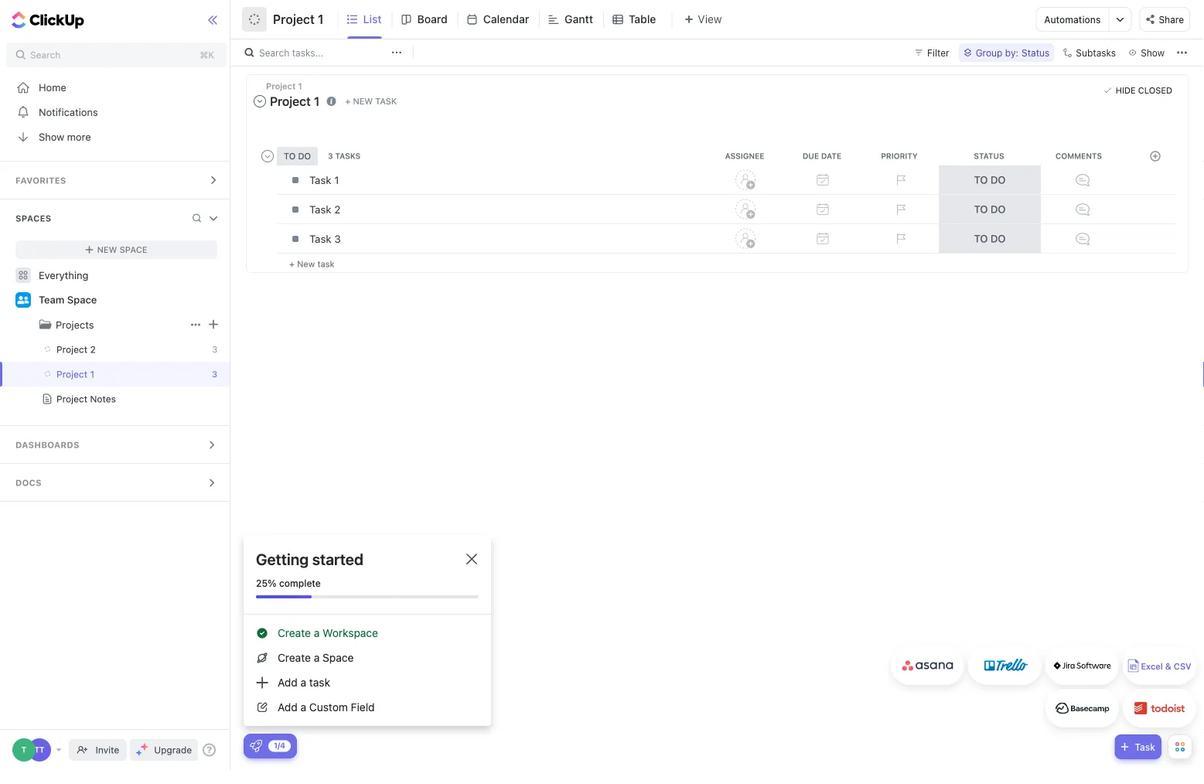 Task type: locate. For each thing, give the bounding box(es) containing it.
1 set priority image from the top
[[889, 198, 912, 221]]

set priority element
[[889, 168, 912, 192], [889, 198, 912, 221], [889, 227, 912, 250]]

project inside "link"
[[56, 394, 88, 405]]

project left list info image
[[270, 94, 311, 108]]

1 vertical spatial set priority image
[[889, 227, 912, 250]]

to do
[[974, 174, 1006, 185], [974, 203, 1006, 215], [974, 233, 1006, 244]]

do for ‎task 1
[[991, 174, 1006, 185]]

2 vertical spatial space
[[323, 652, 354, 665]]

project up search tasks...
[[273, 12, 315, 27]]

show down share button
[[1141, 47, 1165, 58]]

getting
[[256, 550, 309, 568]]

2 vertical spatial to
[[974, 233, 988, 244]]

to do button for ‎task 2
[[939, 195, 1041, 223]]

‎task up ‎task 2
[[309, 174, 332, 186]]

‎task inside 'link'
[[309, 203, 332, 216]]

3
[[328, 151, 333, 160], [334, 233, 341, 245], [212, 345, 217, 355], [212, 369, 217, 379]]

task down task 3
[[318, 259, 335, 269]]

1 to do from the top
[[974, 174, 1006, 185]]

1 set priority element from the top
[[889, 168, 912, 192]]

1 horizontal spatial +
[[345, 96, 351, 106]]

by:
[[1006, 47, 1019, 58]]

1 horizontal spatial + new task
[[345, 96, 397, 106]]

3 set priority element from the top
[[889, 227, 912, 250]]

1 vertical spatial add
[[278, 701, 298, 714]]

a down create a workspace
[[314, 652, 320, 665]]

1 ‎task from the top
[[309, 174, 332, 186]]

project 1 button
[[252, 90, 324, 112]]

project 1
[[273, 12, 324, 27], [266, 81, 302, 91], [270, 94, 320, 108], [56, 369, 94, 380]]

‎task
[[309, 174, 332, 186], [309, 203, 332, 216]]

3 to from the top
[[974, 233, 988, 244]]

0 vertical spatial to
[[974, 174, 988, 185]]

+
[[345, 96, 351, 106], [289, 259, 295, 269]]

1 horizontal spatial task
[[1135, 742, 1156, 753]]

‎task down ‎task 1
[[309, 203, 332, 216]]

1 create from the top
[[278, 627, 311, 640]]

new down task 3
[[297, 259, 315, 269]]

2 to do button from the top
[[939, 195, 1041, 223]]

1 vertical spatial ‎task
[[309, 203, 332, 216]]

projects link
[[2, 313, 187, 337], [56, 313, 187, 337]]

1 horizontal spatial new
[[297, 259, 315, 269]]

projects
[[56, 319, 94, 331]]

1 vertical spatial to do
[[974, 203, 1006, 215]]

1 left list info image
[[314, 94, 320, 108]]

0 vertical spatial task
[[309, 233, 332, 245]]

3 to do button from the top
[[939, 224, 1041, 253]]

comments
[[1056, 151, 1102, 160]]

project 1 down search tasks...
[[266, 81, 302, 91]]

1 inside button
[[318, 12, 324, 27]]

2 for project 2
[[90, 344, 96, 355]]

space up projects
[[67, 294, 97, 306]]

share button
[[1140, 7, 1191, 32]]

0 vertical spatial do
[[991, 174, 1006, 185]]

to do button
[[939, 165, 1041, 194], [939, 195, 1041, 223], [939, 224, 1041, 253]]

0 horizontal spatial + new task
[[289, 259, 335, 269]]

1 vertical spatial to
[[974, 203, 988, 215]]

2 up 'project 1' link
[[90, 344, 96, 355]]

task for task 3
[[309, 233, 332, 245]]

space for team space
[[67, 294, 97, 306]]

1 horizontal spatial status
[[1022, 47, 1050, 58]]

project 1 up search tasks...
[[273, 12, 324, 27]]

set priority image
[[889, 198, 912, 221], [889, 227, 912, 250]]

due date
[[803, 151, 842, 160]]

hide closed button
[[1101, 83, 1177, 98]]

2 to do from the top
[[974, 203, 1006, 215]]

2 horizontal spatial new
[[353, 96, 373, 106]]

1 vertical spatial task
[[1135, 742, 1156, 753]]

1 up search tasks... text field at the top left
[[318, 12, 324, 27]]

0 vertical spatial add
[[278, 676, 298, 689]]

project for 'project 1' link
[[56, 369, 88, 380]]

date
[[822, 151, 842, 160]]

2 vertical spatial do
[[991, 233, 1006, 244]]

table
[[629, 13, 656, 26]]

2 up task 3
[[334, 203, 341, 216]]

2 ‎task from the top
[[309, 203, 332, 216]]

1 vertical spatial space
[[67, 294, 97, 306]]

space
[[120, 245, 147, 255], [67, 294, 97, 306], [323, 652, 354, 665]]

create up add a task
[[278, 652, 311, 665]]

0 vertical spatial create
[[278, 627, 311, 640]]

1 vertical spatial to do button
[[939, 195, 1041, 223]]

2 set priority element from the top
[[889, 198, 912, 221]]

project down projects
[[56, 344, 88, 355]]

show button
[[1124, 43, 1170, 62]]

task
[[375, 96, 397, 106], [318, 259, 335, 269], [309, 676, 330, 689]]

search inside sidebar navigation
[[30, 50, 61, 60]]

project 1 inside sidebar navigation
[[56, 369, 94, 380]]

home link
[[0, 75, 233, 100]]

0 vertical spatial + new task
[[345, 96, 397, 106]]

group
[[976, 47, 1003, 58]]

0 horizontal spatial show
[[39, 131, 64, 143]]

project down 'project 2'
[[56, 369, 88, 380]]

search up home
[[30, 50, 61, 60]]

0 vertical spatial new
[[353, 96, 373, 106]]

1
[[318, 12, 324, 27], [298, 81, 302, 91], [314, 94, 320, 108], [334, 174, 339, 186], [90, 369, 94, 380]]

1 down 3 tasks
[[334, 174, 339, 186]]

view button
[[672, 10, 727, 29]]

notifications
[[39, 106, 98, 118]]

2 vertical spatial new
[[297, 259, 315, 269]]

a down create a space
[[301, 676, 306, 689]]

1 vertical spatial create
[[278, 652, 311, 665]]

add for add a task
[[278, 676, 298, 689]]

new right list info image
[[353, 96, 373, 106]]

project 2 link
[[0, 337, 202, 362]]

do for task 3
[[991, 233, 1006, 244]]

+ new task down task 3
[[289, 259, 335, 269]]

onboarding checklist button element
[[250, 740, 262, 753]]

2
[[334, 203, 341, 216], [90, 344, 96, 355]]

2 vertical spatial to do
[[974, 233, 1006, 244]]

projects link down everything link
[[56, 313, 187, 337]]

⌘k
[[200, 50, 214, 60]]

‎task 1 link
[[306, 167, 703, 193]]

2 do from the top
[[991, 203, 1006, 215]]

project notes link
[[0, 387, 202, 412]]

csv
[[1174, 662, 1192, 672]]

to do for ‎task 2
[[974, 203, 1006, 215]]

0 horizontal spatial status
[[974, 151, 1005, 160]]

0 vertical spatial set priority image
[[889, 198, 912, 221]]

0 vertical spatial to do
[[974, 174, 1006, 185]]

project 1 link
[[0, 362, 202, 387]]

team space link
[[39, 288, 219, 313]]

create
[[278, 627, 311, 640], [278, 652, 311, 665]]

1 horizontal spatial show
[[1141, 47, 1165, 58]]

1 vertical spatial + new task
[[289, 259, 335, 269]]

project 1 left list info image
[[270, 94, 320, 108]]

1 down tasks...
[[298, 81, 302, 91]]

project 1 down 'project 2'
[[56, 369, 94, 380]]

2 vertical spatial to do button
[[939, 224, 1041, 253]]

board link
[[417, 0, 454, 39]]

0 vertical spatial status
[[1022, 47, 1050, 58]]

1 horizontal spatial 2
[[334, 203, 341, 216]]

2 vertical spatial task
[[309, 676, 330, 689]]

1 to from the top
[[974, 174, 988, 185]]

1 vertical spatial show
[[39, 131, 64, 143]]

0 vertical spatial to do button
[[939, 165, 1041, 194]]

tasks...
[[292, 47, 323, 58]]

1 vertical spatial task
[[318, 259, 335, 269]]

2 set priority image from the top
[[889, 227, 912, 250]]

dropdown menu image
[[209, 320, 218, 329]]

2 add from the top
[[278, 701, 298, 714]]

task 3
[[309, 233, 341, 245]]

3 to do from the top
[[974, 233, 1006, 244]]

1 vertical spatial status
[[974, 151, 1005, 160]]

status
[[1022, 47, 1050, 58], [974, 151, 1005, 160]]

create for create a space
[[278, 652, 311, 665]]

closed
[[1139, 85, 1173, 96]]

excel & csv
[[1141, 662, 1192, 672]]

0 horizontal spatial space
[[67, 294, 97, 306]]

set priority image for ‎task 2
[[889, 198, 912, 221]]

+ new task
[[345, 96, 397, 106], [289, 259, 335, 269]]

new inside sidebar navigation
[[97, 245, 117, 255]]

do for ‎task 2
[[991, 203, 1006, 215]]

share
[[1159, 14, 1184, 25]]

0 vertical spatial space
[[120, 245, 147, 255]]

sidebar navigation
[[0, 0, 234, 770]]

2 vertical spatial set priority element
[[889, 227, 912, 250]]

project inside dropdown button
[[270, 94, 311, 108]]

project for project notes "link"
[[56, 394, 88, 405]]

table link
[[629, 0, 663, 39]]

search left tasks...
[[259, 47, 290, 58]]

invite
[[96, 745, 119, 756]]

add down add a task
[[278, 701, 298, 714]]

1 vertical spatial 2
[[90, 344, 96, 355]]

a
[[314, 627, 320, 640], [314, 652, 320, 665], [301, 676, 306, 689], [301, 701, 306, 714]]

status inside group by: status
[[1022, 47, 1050, 58]]

3 do from the top
[[991, 233, 1006, 244]]

field
[[351, 701, 375, 714]]

search
[[259, 47, 290, 58], [30, 50, 61, 60]]

project 1 inside project 1 dropdown button
[[270, 94, 320, 108]]

+ new task right list info image
[[345, 96, 397, 106]]

0 vertical spatial show
[[1141, 47, 1165, 58]]

1 vertical spatial new
[[97, 245, 117, 255]]

show for show more
[[39, 131, 64, 143]]

project for the project 2 link
[[56, 344, 88, 355]]

space up everything link
[[120, 245, 147, 255]]

hide
[[1116, 85, 1136, 96]]

1/4
[[274, 741, 286, 750]]

0 horizontal spatial search
[[30, 50, 61, 60]]

sparkle svg 2 image
[[136, 750, 142, 756]]

create for create a workspace
[[278, 627, 311, 640]]

task for task
[[1135, 742, 1156, 753]]

2 to from the top
[[974, 203, 988, 215]]

1 to do button from the top
[[939, 165, 1041, 194]]

a for custom
[[301, 701, 306, 714]]

1 vertical spatial +
[[289, 259, 295, 269]]

0 vertical spatial ‎task
[[309, 174, 332, 186]]

set priority element for 2
[[889, 198, 912, 221]]

tt
[[34, 746, 45, 755]]

1 vertical spatial set priority element
[[889, 198, 912, 221]]

0 vertical spatial set priority element
[[889, 168, 912, 192]]

project for project 1 dropdown button
[[270, 94, 311, 108]]

upgrade link
[[130, 740, 198, 761]]

excel
[[1141, 662, 1163, 672]]

more
[[67, 131, 91, 143]]

0 horizontal spatial task
[[309, 233, 332, 245]]

2 create from the top
[[278, 652, 311, 665]]

2 inside the project 2 link
[[90, 344, 96, 355]]

show left more
[[39, 131, 64, 143]]

create up create a space
[[278, 627, 311, 640]]

1 add from the top
[[278, 676, 298, 689]]

task down create a space
[[309, 676, 330, 689]]

1 horizontal spatial space
[[120, 245, 147, 255]]

1 up project notes
[[90, 369, 94, 380]]

do
[[991, 174, 1006, 185], [991, 203, 1006, 215], [991, 233, 1006, 244]]

create a space
[[278, 652, 354, 665]]

0 horizontal spatial new
[[97, 245, 117, 255]]

1 horizontal spatial search
[[259, 47, 290, 58]]

0 vertical spatial 2
[[334, 203, 341, 216]]

project left the 'notes' on the left
[[56, 394, 88, 405]]

space down create a workspace
[[323, 652, 354, 665]]

show inside dropdown button
[[1141, 47, 1165, 58]]

projects link up 'project 2'
[[2, 313, 187, 337]]

favorites
[[15, 176, 66, 186]]

list link
[[363, 0, 388, 39]]

1 vertical spatial do
[[991, 203, 1006, 215]]

2 horizontal spatial space
[[323, 652, 354, 665]]

2 inside ‎task 2 'link'
[[334, 203, 341, 216]]

1 do from the top
[[991, 174, 1006, 185]]

add
[[278, 676, 298, 689], [278, 701, 298, 714]]

new up everything link
[[97, 245, 117, 255]]

a up create a space
[[314, 627, 320, 640]]

project
[[273, 12, 315, 27], [266, 81, 296, 91], [270, 94, 311, 108], [56, 344, 88, 355], [56, 369, 88, 380], [56, 394, 88, 405]]

add down create a space
[[278, 676, 298, 689]]

show inside sidebar navigation
[[39, 131, 64, 143]]

0 horizontal spatial 2
[[90, 344, 96, 355]]

task right list info image
[[375, 96, 397, 106]]

a down add a task
[[301, 701, 306, 714]]



Task type: vqa. For each thing, say whether or not it's contained in the screenshot.
1st the Set priority element from the top
yes



Task type: describe. For each thing, give the bounding box(es) containing it.
space for new space
[[120, 245, 147, 255]]

view
[[698, 13, 722, 26]]

board
[[417, 13, 448, 26]]

project down search tasks...
[[266, 81, 296, 91]]

priority
[[881, 151, 918, 160]]

search for search
[[30, 50, 61, 60]]

hide closed
[[1116, 85, 1173, 96]]

set priority element for 1
[[889, 168, 912, 192]]

comments button
[[1042, 151, 1119, 160]]

25% complete
[[256, 578, 321, 589]]

to do for task 3
[[974, 233, 1006, 244]]

project 2
[[56, 344, 96, 355]]

‎task 2 link
[[306, 196, 703, 223]]

sparkle svg 1 image
[[141, 743, 149, 751]]

home
[[39, 82, 66, 93]]

to do button for task 3
[[939, 224, 1041, 253]]

t
[[21, 746, 27, 755]]

create a workspace
[[278, 627, 378, 640]]

Search tasks... text field
[[259, 42, 388, 63]]

project 1 inside project 1 button
[[273, 12, 324, 27]]

to for 3
[[974, 233, 988, 244]]

0 horizontal spatial +
[[289, 259, 295, 269]]

gantt
[[565, 13, 593, 26]]

due date button
[[785, 151, 863, 160]]

tasks
[[335, 151, 361, 160]]

set priority image
[[889, 168, 912, 192]]

to do button for ‎task 1
[[939, 165, 1041, 194]]

task 3 link
[[306, 226, 703, 252]]

everything link
[[0, 263, 233, 288]]

team
[[39, 294, 64, 306]]

new space
[[97, 245, 147, 255]]

1 inside dropdown button
[[314, 94, 320, 108]]

search for search tasks...
[[259, 47, 290, 58]]

complete
[[279, 578, 321, 589]]

add for add a custom field
[[278, 701, 298, 714]]

spaces
[[15, 214, 51, 224]]

2 projects link from the left
[[56, 313, 187, 337]]

&
[[1166, 662, 1172, 672]]

user friends image
[[17, 296, 29, 305]]

team space
[[39, 294, 97, 306]]

notes
[[90, 394, 116, 405]]

assignee
[[725, 151, 765, 160]]

3 tasks button
[[326, 151, 366, 160]]

add a task
[[278, 676, 330, 689]]

workspace
[[323, 627, 378, 640]]

to for 2
[[974, 203, 988, 215]]

status button
[[940, 151, 1042, 160]]

gantt link
[[565, 0, 599, 39]]

add a custom field
[[278, 701, 375, 714]]

calendar
[[483, 13, 529, 26]]

‎task for ‎task 1
[[309, 174, 332, 186]]

filter button
[[909, 43, 956, 62]]

25%
[[256, 578, 277, 589]]

1 inside sidebar navigation
[[90, 369, 94, 380]]

dashboards
[[15, 440, 79, 450]]

a for space
[[314, 652, 320, 665]]

notifications link
[[0, 100, 233, 125]]

show for show
[[1141, 47, 1165, 58]]

list
[[363, 13, 382, 26]]

everything
[[39, 270, 88, 281]]

automations
[[1045, 14, 1101, 25]]

calendar link
[[483, 0, 535, 39]]

‎task 2
[[309, 203, 341, 216]]

a for workspace
[[314, 627, 320, 640]]

filter
[[928, 47, 950, 58]]

project inside button
[[273, 12, 315, 27]]

1 projects link from the left
[[2, 313, 187, 337]]

list info image
[[327, 97, 336, 106]]

docs
[[15, 478, 42, 488]]

automations button
[[1037, 8, 1109, 31]]

set priority element for 3
[[889, 227, 912, 250]]

2 for ‎task 2
[[334, 203, 341, 216]]

favorites button
[[0, 162, 233, 199]]

0 vertical spatial task
[[375, 96, 397, 106]]

excel & csv link
[[1123, 647, 1197, 685]]

to for 1
[[974, 174, 988, 185]]

upgrade
[[154, 745, 192, 756]]

onboarding checklist button image
[[250, 740, 262, 753]]

started
[[312, 550, 364, 568]]

search tasks...
[[259, 47, 323, 58]]

3 tasks
[[328, 151, 361, 160]]

close image
[[466, 554, 477, 565]]

group by: status
[[976, 47, 1050, 58]]

assignee button
[[708, 151, 785, 160]]

set priority image for task 3
[[889, 227, 912, 250]]

custom
[[309, 701, 348, 714]]

show more
[[39, 131, 91, 143]]

project 1 button
[[267, 2, 324, 36]]

subtasks button
[[1058, 43, 1121, 62]]

‎task 1
[[309, 174, 339, 186]]

project notes
[[56, 394, 116, 405]]

a for task
[[301, 676, 306, 689]]

getting started
[[256, 550, 364, 568]]

to do for ‎task 1
[[974, 174, 1006, 185]]

priority button
[[863, 151, 940, 160]]

subtasks
[[1076, 47, 1116, 58]]

due
[[803, 151, 819, 160]]

0 vertical spatial +
[[345, 96, 351, 106]]

‎task for ‎task 2
[[309, 203, 332, 216]]



